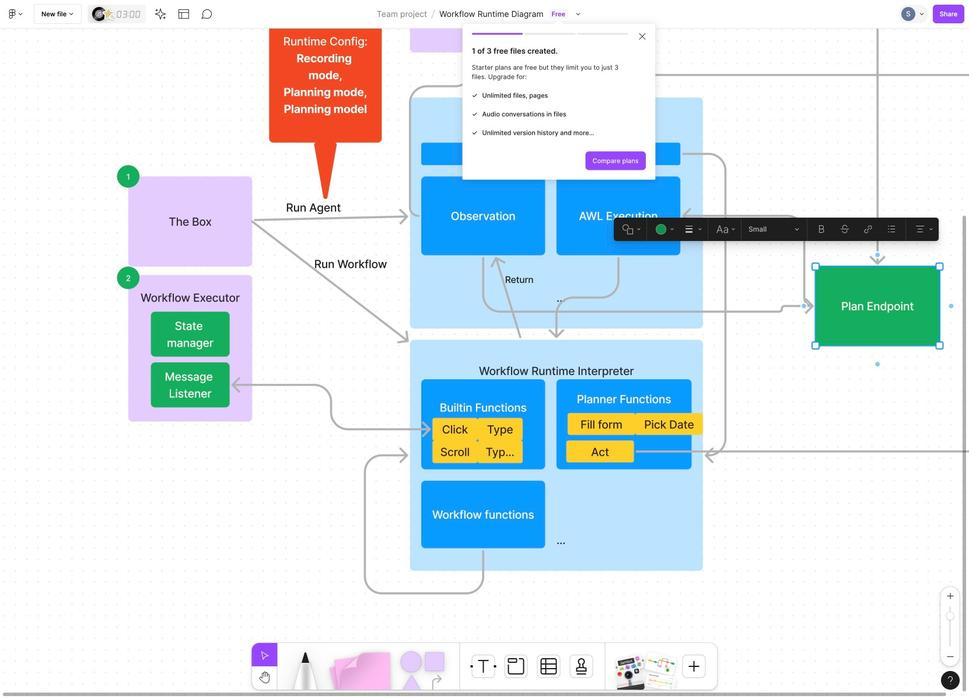 Task type: locate. For each thing, give the bounding box(es) containing it.
Typeface, simple field
[[711, 218, 739, 241]]

Shape, square field
[[614, 218, 644, 241]]

Color, green field
[[650, 218, 678, 241]]

diagram basics image
[[644, 652, 677, 676]]

Line style, thin none field
[[678, 218, 706, 241]]

multiplayer tools image
[[918, 0, 927, 28]]

selection properties menu region
[[614, 218, 939, 241]]

view comments image
[[201, 8, 213, 20]]



Task type: describe. For each thing, give the bounding box(es) containing it.
main toolbar region
[[0, 0, 969, 180]]

File name text field
[[439, 6, 544, 22]]

Text alignment, text align center field
[[909, 218, 939, 241]]



Task type: vqa. For each thing, say whether or not it's contained in the screenshot.
Search for anything TEXT BOX
no



